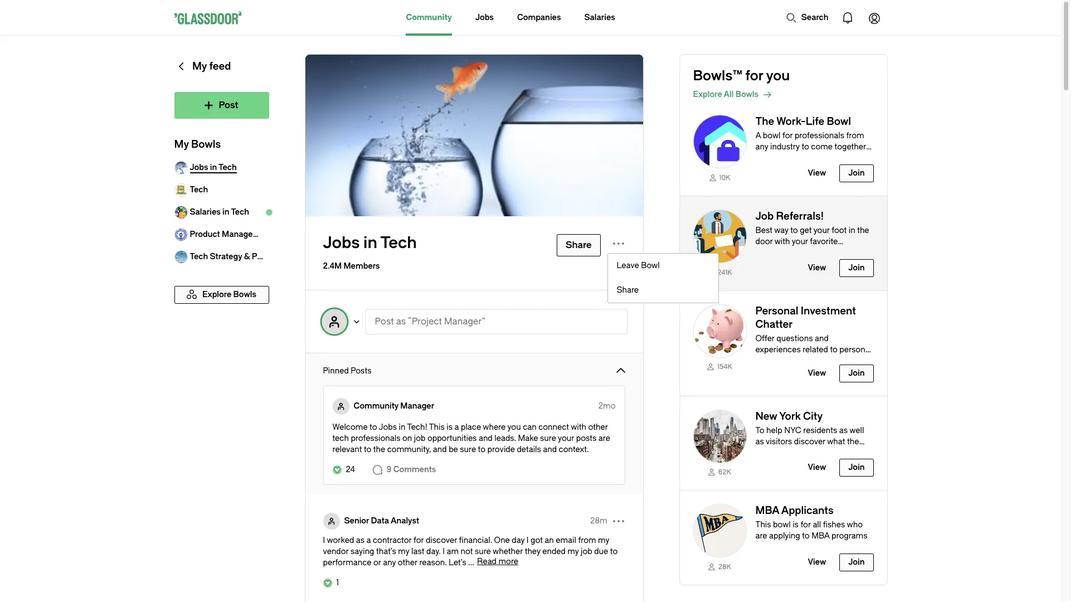 Task type: describe. For each thing, give the bounding box(es) containing it.
to inside i worked as a contractor for discover financial. one day i got an email from my vendor saying that's my last day. i am not sure whether they ended my job due to performance or any other reason. let's  ...
[[610, 547, 618, 556]]

from inside i worked as a contractor for discover financial. one day i got an email from my vendor saying that's my last day. i am not sure whether they ended my job due to performance or any other reason. let's  ...
[[578, 536, 596, 545]]

comments
[[393, 465, 436, 474]]

all
[[813, 520, 821, 530]]

be
[[449, 445, 458, 454]]

community,
[[387, 445, 431, 454]]

is inside mba applicants this bowl is for all fishes who are applying to mba programs
[[793, 520, 799, 530]]

share menu item
[[608, 278, 718, 303]]

leave bowl
[[617, 261, 660, 270]]

opportunities
[[428, 434, 477, 443]]

job inside i worked as a contractor for discover financial. one day i got an email from my vendor saying that's my last day. i am not sure whether they ended my job due to performance or any other reason. let's  ...
[[581, 547, 592, 556]]

am
[[447, 547, 459, 556]]

my feed
[[192, 60, 231, 72]]

world's
[[756, 448, 782, 457]]

more
[[499, 557, 519, 566]]

not
[[461, 547, 473, 556]]

work-
[[810, 164, 832, 174]]

image for bowl image for the work-life bowl
[[693, 115, 747, 168]]

and down the "where"
[[479, 434, 493, 443]]

discuss
[[771, 153, 800, 163]]

explore all bowls
[[693, 90, 759, 99]]

new york city to help nyc residents as well as visitors discover what the world's most popular city has to offer!
[[756, 410, 873, 469]]

bowl inside menu item
[[641, 261, 660, 270]]

to
[[756, 426, 765, 435]]

28m link
[[591, 516, 607, 527]]

my bowls
[[174, 138, 221, 151]]

companies link
[[517, 0, 561, 36]]

the work-life bowl a bowl for professionals from any industry to come together and discuss the day-to-day happenings of work-life.
[[756, 115, 866, 174]]

job referrals!
[[756, 210, 824, 222]]

community link
[[406, 0, 452, 36]]

post as "project manager" button
[[365, 309, 627, 335]]

toogle identity image
[[333, 398, 349, 415]]

0 horizontal spatial i
[[323, 536, 325, 545]]

1 vertical spatial sure
[[460, 445, 476, 454]]

community manager
[[354, 401, 434, 411]]

to-
[[832, 153, 843, 163]]

are inside mba applicants this bowl is for all fishes who are applying to mba programs
[[756, 531, 767, 541]]

help
[[767, 426, 783, 435]]

worked
[[327, 536, 354, 545]]

2mo
[[599, 401, 616, 411]]

explore all bowls link
[[693, 88, 887, 101]]

image for bowl image for job referrals!
[[693, 209, 747, 263]]

posts
[[576, 434, 597, 443]]

to inside the work-life bowl a bowl for professionals from any industry to come together and discuss the day-to-day happenings of work-life.
[[802, 142, 809, 152]]

context.
[[559, 445, 589, 454]]

product management link
[[174, 224, 273, 246]]

...
[[468, 558, 474, 568]]

discover inside new york city to help nyc residents as well as visitors discover what the world's most popular city has to offer!
[[794, 437, 826, 446]]

10k link
[[693, 173, 747, 182]]

Location text field
[[828, 7, 834, 29]]

2 horizontal spatial i
[[527, 536, 529, 545]]

job
[[756, 210, 774, 222]]

industry
[[771, 142, 800, 152]]

to right welcome
[[370, 423, 377, 432]]

details
[[517, 445, 541, 454]]

tech inside tech link
[[190, 185, 208, 195]]

any inside i worked as a contractor for discover financial. one day i got an email from my vendor saying that's my last day. i am not sure whether they ended my job due to performance or any other reason. let's  ...
[[383, 558, 396, 568]]

place
[[461, 423, 481, 432]]

and down experiences at the right of page
[[785, 356, 799, 365]]

let's
[[449, 558, 467, 568]]

reason.
[[420, 558, 447, 568]]

on
[[403, 434, 412, 443]]

1
[[336, 578, 339, 588]]

menu containing leave bowl
[[607, 253, 719, 303]]

tech strategy & product
[[190, 252, 282, 261]]

share
[[617, 285, 639, 295]]

in inside welcome to jobs in tech! this is a place where you can connect with other tech professionals on job opportunities and leads. make sure your posts are relevant to the community, and be sure to provide details and context.
[[399, 423, 406, 432]]

"project
[[408, 316, 442, 327]]

related
[[803, 345, 828, 354]]

tech inside salaries in tech link
[[231, 207, 249, 217]]

search button
[[780, 7, 834, 29]]

and inside the work-life bowl a bowl for professionals from any industry to come together and discuss the day-to-day happenings of work-life.
[[756, 153, 770, 163]]

day inside i worked as a contractor for discover financial. one day i got an email from my vendor saying that's my last day. i am not sure whether they ended my job due to performance or any other reason. let's  ...
[[512, 536, 525, 545]]

your
[[558, 434, 574, 443]]

due
[[594, 547, 608, 556]]

community for community
[[406, 13, 452, 22]]

as down to
[[756, 437, 764, 446]]

241k link
[[693, 267, 747, 277]]

jobs for jobs
[[476, 13, 494, 22]]

sure inside i worked as a contractor for discover financial. one day i got an email from my vendor saying that's my last day. i am not sure whether they ended my job due to performance or any other reason. let's  ...
[[475, 547, 491, 556]]

jobs link
[[476, 0, 494, 36]]

as up what
[[839, 426, 848, 435]]

salaries for salaries in tech
[[190, 207, 221, 217]]

questions
[[777, 334, 813, 343]]

product management
[[190, 230, 273, 239]]

0 vertical spatial toogle identity image
[[321, 308, 348, 335]]

image for bowl image for mba applicants
[[693, 504, 747, 558]]

personal
[[756, 305, 799, 317]]

for inside the work-life bowl a bowl for professionals from any industry to come together and discuss the day-to-day happenings of work-life.
[[783, 131, 793, 140]]

financial.
[[459, 536, 492, 545]]

can
[[523, 423, 537, 432]]

other inside i worked as a contractor for discover financial. one day i got an email from my vendor saying that's my last day. i am not sure whether they ended my job due to performance or any other reason. let's  ...
[[398, 558, 418, 568]]

in for jobs
[[364, 234, 377, 252]]

and left be
[[433, 445, 447, 454]]

fishes
[[823, 520, 845, 530]]

post
[[375, 316, 394, 327]]

make
[[518, 434, 538, 443]]

bowl inside the work-life bowl a bowl for professionals from any industry to come together and discuss the day-to-day happenings of work-life.
[[763, 131, 781, 140]]

9 comments
[[387, 465, 436, 474]]

salaries for salaries
[[585, 13, 615, 22]]

&
[[244, 252, 250, 261]]

0 vertical spatial mba
[[756, 505, 779, 517]]

offer
[[756, 334, 775, 343]]

pinned
[[323, 366, 349, 376]]

2.4m
[[323, 261, 342, 271]]

they
[[525, 547, 541, 556]]

bowl inside mba applicants this bowl is for all fishes who are applying to mba programs
[[773, 520, 791, 530]]

1 horizontal spatial product
[[252, 252, 282, 261]]

and up related
[[815, 334, 829, 343]]

york
[[779, 410, 801, 422]]

senior
[[344, 516, 369, 526]]

of
[[801, 164, 808, 174]]

1 vertical spatial bowls
[[191, 138, 221, 151]]

bowl inside the work-life bowl a bowl for professionals from any industry to come together and discuss the day-to-day happenings of work-life.
[[827, 115, 851, 128]]

62k
[[719, 468, 731, 476]]

professionals inside welcome to jobs in tech! this is a place where you can connect with other tech professionals on job opportunities and leads. make sure your posts are relevant to the community, and be sure to provide details and context.
[[351, 434, 401, 443]]

saying
[[351, 547, 374, 556]]

welcome to jobs in tech! this is a place where you can connect with other tech professionals on job opportunities and leads. make sure your posts are relevant to the community, and be sure to provide details and context.
[[333, 423, 610, 454]]

tech strategy & product link
[[174, 246, 282, 268]]

popular
[[805, 448, 833, 457]]

programs
[[832, 531, 868, 541]]

a inside welcome to jobs in tech! this is a place where you can connect with other tech professionals on job opportunities and leads. make sure your posts are relevant to the community, and be sure to provide details and context.
[[455, 423, 459, 432]]

applying
[[769, 531, 800, 541]]

analyst
[[391, 516, 419, 526]]

that's
[[376, 547, 396, 556]]



Task type: locate. For each thing, give the bounding box(es) containing it.
to right the 'applying'
[[802, 531, 810, 541]]

0 vertical spatial my
[[192, 60, 207, 72]]

sure right be
[[460, 445, 476, 454]]

2 vertical spatial jobs
[[379, 423, 397, 432]]

1 horizontal spatial are
[[756, 531, 767, 541]]

1 vertical spatial bowl
[[641, 261, 660, 270]]

a up opportunities
[[455, 423, 459, 432]]

0 vertical spatial jobs
[[476, 13, 494, 22]]

visitors
[[766, 437, 792, 446]]

mba applicants this bowl is for all fishes who are applying to mba programs
[[756, 505, 868, 541]]

0 horizontal spatial job
[[414, 434, 426, 443]]

0 vertical spatial discover
[[794, 437, 826, 446]]

3 image for bowl image from the top
[[693, 304, 747, 358]]

nyc
[[784, 426, 802, 435]]

1 horizontal spatial the
[[801, 153, 813, 163]]

0 vertical spatial in
[[223, 207, 229, 217]]

for
[[746, 68, 764, 84], [783, 131, 793, 140], [801, 520, 811, 530], [414, 536, 424, 545]]

as right post
[[396, 316, 406, 327]]

and up happenings
[[756, 153, 770, 163]]

to right has
[[865, 448, 873, 457]]

the left community,
[[373, 445, 385, 454]]

performance
[[323, 558, 372, 568]]

a up saying
[[367, 536, 371, 545]]

are inside welcome to jobs in tech! this is a place where you can connect with other tech professionals on job opportunities and leads. make sure your posts are relevant to the community, and be sure to provide details and context.
[[599, 434, 610, 443]]

companies
[[517, 13, 561, 22]]

senior data analyst
[[344, 516, 419, 526]]

1 vertical spatial product
[[252, 252, 282, 261]]

i worked as a contractor for discover financial. one day i got an email from my vendor saying that's my last day. i am not sure whether they ended my job due to performance or any other reason. let's  ...
[[323, 536, 618, 568]]

to inside new york city to help nyc residents as well as visitors discover what the world's most popular city has to offer!
[[865, 448, 873, 457]]

referrals!
[[776, 210, 824, 222]]

1 vertical spatial toogle identity image
[[323, 513, 340, 530]]

discover up day.
[[426, 536, 457, 545]]

has
[[850, 448, 863, 457]]

from inside the work-life bowl a bowl for professionals from any industry to come together and discuss the day-to-day happenings of work-life.
[[847, 131, 865, 140]]

0 horizontal spatial are
[[599, 434, 610, 443]]

0 horizontal spatial salaries
[[190, 207, 221, 217]]

1 vertical spatial bowl
[[773, 520, 791, 530]]

0 horizontal spatial is
[[447, 423, 453, 432]]

mba up the 'applying'
[[756, 505, 779, 517]]

for inside i worked as a contractor for discover financial. one day i got an email from my vendor saying that's my last day. i am not sure whether they ended my job due to performance or any other reason. let's  ...
[[414, 536, 424, 545]]

as inside button
[[396, 316, 406, 327]]

0 vertical spatial bowl
[[827, 115, 851, 128]]

to inside personal investment chatter offer questions and experiences related to personal finance and investments
[[830, 345, 838, 354]]

job down tech!
[[414, 434, 426, 443]]

a inside i worked as a contractor for discover financial. one day i got an email from my vendor saying that's my last day. i am not sure whether they ended my job due to performance or any other reason. let's  ...
[[367, 536, 371, 545]]

jobs down community manager
[[379, 423, 397, 432]]

the inside new york city to help nyc residents as well as visitors discover what the world's most popular city has to offer!
[[847, 437, 859, 446]]

are left the 'applying'
[[756, 531, 767, 541]]

chatter
[[756, 318, 793, 330]]

for inside mba applicants this bowl is for all fishes who are applying to mba programs
[[801, 520, 811, 530]]

image for bowl image up 62k link
[[693, 410, 747, 463]]

you up explore all bowls link
[[766, 68, 790, 84]]

0 vertical spatial bowls
[[736, 90, 759, 99]]

2 horizontal spatial the
[[847, 437, 859, 446]]

image for bowl image up the 10k link
[[693, 115, 747, 168]]

who
[[847, 520, 863, 530]]

welcome
[[333, 423, 368, 432]]

28k link
[[693, 562, 747, 571]]

0 horizontal spatial other
[[398, 558, 418, 568]]

1 vertical spatial job
[[581, 547, 592, 556]]

1 horizontal spatial my
[[192, 60, 207, 72]]

sure down the connect at the bottom right
[[540, 434, 556, 443]]

bowl right leave
[[641, 261, 660, 270]]

4 image for bowl image from the top
[[693, 410, 747, 463]]

manager"
[[444, 316, 486, 327]]

feed
[[209, 60, 231, 72]]

1 horizontal spatial from
[[847, 131, 865, 140]]

professionals up come on the right of the page
[[795, 131, 845, 140]]

is up the 'applying'
[[793, 520, 799, 530]]

1 horizontal spatial discover
[[794, 437, 826, 446]]

tech!
[[407, 423, 427, 432]]

my up due
[[598, 536, 610, 545]]

jobs in tech
[[323, 234, 417, 252]]

search
[[802, 13, 829, 22]]

0 horizontal spatial professionals
[[351, 434, 401, 443]]

this up the 'applying'
[[756, 520, 771, 530]]

1 vertical spatial community
[[354, 401, 399, 411]]

salaries link
[[585, 0, 615, 36]]

to up "investments"
[[830, 345, 838, 354]]

from up due
[[578, 536, 596, 545]]

in down tech link
[[223, 207, 229, 217]]

1 vertical spatial day
[[512, 536, 525, 545]]

in for salaries
[[223, 207, 229, 217]]

to
[[802, 142, 809, 152], [830, 345, 838, 354], [370, 423, 377, 432], [364, 445, 372, 454], [478, 445, 486, 454], [865, 448, 873, 457], [802, 531, 810, 541], [610, 547, 618, 556]]

5 image for bowl image from the top
[[693, 504, 747, 558]]

is inside welcome to jobs in tech! this is a place where you can connect with other tech professionals on job opportunities and leads. make sure your posts are relevant to the community, and be sure to provide details and context.
[[447, 423, 453, 432]]

1 horizontal spatial my
[[568, 547, 579, 556]]

this inside mba applicants this bowl is for all fishes who are applying to mba programs
[[756, 520, 771, 530]]

0 vertical spatial day
[[843, 153, 856, 163]]

1 vertical spatial other
[[398, 558, 418, 568]]

1 vertical spatial jobs
[[323, 234, 360, 252]]

day-
[[815, 153, 832, 163]]

most
[[784, 448, 803, 457]]

last
[[411, 547, 425, 556]]

you inside welcome to jobs in tech! this is a place where you can connect with other tech professionals on job opportunities and leads. make sure your posts are relevant to the community, and be sure to provide details and context.
[[508, 423, 521, 432]]

0 horizontal spatial my
[[398, 547, 410, 556]]

to left 'provide'
[[478, 445, 486, 454]]

the inside welcome to jobs in tech! this is a place where you can connect with other tech professionals on job opportunities and leads. make sure your posts are relevant to the community, and be sure to provide details and context.
[[373, 445, 385, 454]]

1 vertical spatial you
[[508, 423, 521, 432]]

0 horizontal spatial in
[[223, 207, 229, 217]]

0 horizontal spatial bowls
[[191, 138, 221, 151]]

manager
[[400, 401, 434, 411]]

product right &
[[252, 252, 282, 261]]

members
[[344, 261, 380, 271]]

image for bowl image
[[693, 115, 747, 168], [693, 209, 747, 263], [693, 304, 747, 358], [693, 410, 747, 463], [693, 504, 747, 558]]

0 vertical spatial from
[[847, 131, 865, 140]]

1 horizontal spatial any
[[756, 142, 769, 152]]

as inside i worked as a contractor for discover financial. one day i got an email from my vendor saying that's my last day. i am not sure whether they ended my job due to performance or any other reason. let's  ...
[[356, 536, 365, 545]]

1 horizontal spatial jobs
[[379, 423, 397, 432]]

any
[[756, 142, 769, 152], [383, 558, 396, 568]]

bowl up the 'applying'
[[773, 520, 791, 530]]

job inside welcome to jobs in tech! this is a place where you can connect with other tech professionals on job opportunities and leads. make sure your posts are relevant to the community, and be sure to provide details and context.
[[414, 434, 426, 443]]

jobs inside welcome to jobs in tech! this is a place where you can connect with other tech professionals on job opportunities and leads. make sure your posts are relevant to the community, and be sure to provide details and context.
[[379, 423, 397, 432]]

1 horizontal spatial job
[[581, 547, 592, 556]]

1 horizontal spatial community
[[406, 13, 452, 22]]

other inside welcome to jobs in tech! this is a place where you can connect with other tech professionals on job opportunities and leads. make sure your posts are relevant to the community, and be sure to provide details and context.
[[588, 423, 608, 432]]

my down email
[[568, 547, 579, 556]]

bowls right 'all'
[[736, 90, 759, 99]]

for left "all" on the right of page
[[801, 520, 811, 530]]

1 horizontal spatial a
[[455, 423, 459, 432]]

my for my bowls
[[174, 138, 189, 151]]

bowl
[[763, 131, 781, 140], [773, 520, 791, 530]]

154k
[[718, 363, 732, 371]]

0 vertical spatial job
[[414, 434, 426, 443]]

tech link
[[174, 179, 269, 201]]

from
[[847, 131, 865, 140], [578, 536, 596, 545]]

2 vertical spatial sure
[[475, 547, 491, 556]]

for up explore all bowls
[[746, 68, 764, 84]]

other up posts
[[588, 423, 608, 432]]

all
[[724, 90, 734, 99]]

tech inside tech strategy & product link
[[190, 252, 208, 261]]

jobs for jobs in tech
[[323, 234, 360, 252]]

day
[[843, 153, 856, 163], [512, 536, 525, 545]]

salaries in tech
[[190, 207, 249, 217]]

bowls™ for you
[[693, 68, 790, 84]]

for up last
[[414, 536, 424, 545]]

city
[[835, 448, 848, 457]]

are right posts
[[599, 434, 610, 443]]

bowl right life
[[827, 115, 851, 128]]

my for my feed
[[192, 60, 207, 72]]

0 horizontal spatial my
[[174, 138, 189, 151]]

0 vertical spatial professionals
[[795, 131, 845, 140]]

image for bowl image for personal investment chatter
[[693, 304, 747, 358]]

0 horizontal spatial the
[[373, 445, 385, 454]]

0 vertical spatial salaries
[[585, 13, 615, 22]]

in up 'on'
[[399, 423, 406, 432]]

0 horizontal spatial this
[[429, 423, 445, 432]]

email
[[556, 536, 576, 545]]

come
[[811, 142, 833, 152]]

are
[[599, 434, 610, 443], [756, 531, 767, 541]]

vendor
[[323, 547, 349, 556]]

image for bowl image for new york city
[[693, 410, 747, 463]]

1 vertical spatial professionals
[[351, 434, 401, 443]]

i left got
[[527, 536, 529, 545]]

1 horizontal spatial i
[[443, 547, 445, 556]]

to right due
[[610, 547, 618, 556]]

to left come on the right of the page
[[802, 142, 809, 152]]

1 vertical spatial mba
[[812, 531, 830, 541]]

1 horizontal spatial you
[[766, 68, 790, 84]]

an
[[545, 536, 554, 545]]

1 vertical spatial is
[[793, 520, 799, 530]]

mba down "all" on the right of page
[[812, 531, 830, 541]]

1 horizontal spatial mba
[[812, 531, 830, 541]]

read more
[[477, 557, 519, 566]]

senior data analyst button
[[344, 516, 419, 527]]

my
[[192, 60, 207, 72], [174, 138, 189, 151]]

in up members
[[364, 234, 377, 252]]

toogle identity image up pinned in the left of the page
[[321, 308, 348, 335]]

community up welcome
[[354, 401, 399, 411]]

finance
[[756, 356, 783, 365]]

0 vertical spatial any
[[756, 142, 769, 152]]

city
[[803, 410, 823, 422]]

1 vertical spatial a
[[367, 536, 371, 545]]

0 horizontal spatial a
[[367, 536, 371, 545]]

professionals inside the work-life bowl a bowl for professionals from any industry to come together and discuss the day-to-day happenings of work-life.
[[795, 131, 845, 140]]

this inside welcome to jobs in tech! this is a place where you can connect with other tech professionals on job opportunities and leads. make sure your posts are relevant to the community, and be sure to provide details and context.
[[429, 423, 445, 432]]

professionals down welcome
[[351, 434, 401, 443]]

0 vertical spatial community
[[406, 13, 452, 22]]

image for bowl image up 154k link
[[693, 304, 747, 358]]

154k link
[[693, 362, 747, 371]]

image for bowl image up 241k link
[[693, 209, 747, 263]]

day down "together"
[[843, 153, 856, 163]]

0 vertical spatial are
[[599, 434, 610, 443]]

sure
[[540, 434, 556, 443], [460, 445, 476, 454], [475, 547, 491, 556]]

0 horizontal spatial bowl
[[641, 261, 660, 270]]

1 vertical spatial any
[[383, 558, 396, 568]]

together
[[835, 142, 866, 152]]

2 horizontal spatial jobs
[[476, 13, 494, 22]]

1 horizontal spatial in
[[364, 234, 377, 252]]

to right the relevant
[[364, 445, 372, 454]]

1 horizontal spatial day
[[843, 153, 856, 163]]

2.4m members
[[323, 261, 380, 271]]

0 vertical spatial sure
[[540, 434, 556, 443]]

0 horizontal spatial product
[[190, 230, 220, 239]]

1 vertical spatial my
[[174, 138, 189, 151]]

1 horizontal spatial salaries
[[585, 13, 615, 22]]

2 vertical spatial in
[[399, 423, 406, 432]]

from up "together"
[[847, 131, 865, 140]]

any down that's
[[383, 558, 396, 568]]

strategy
[[210, 252, 242, 261]]

0 vertical spatial product
[[190, 230, 220, 239]]

1 horizontal spatial bowl
[[827, 115, 851, 128]]

image for bowl image up 28k link
[[693, 504, 747, 558]]

personal
[[840, 345, 872, 354]]

community left jobs link
[[406, 13, 452, 22]]

1 horizontal spatial other
[[588, 423, 608, 432]]

one
[[494, 536, 510, 545]]

jobs up 2.4m
[[323, 234, 360, 252]]

menu
[[607, 253, 719, 303]]

job left due
[[581, 547, 592, 556]]

1 horizontal spatial professionals
[[795, 131, 845, 140]]

1 vertical spatial salaries
[[190, 207, 221, 217]]

a
[[455, 423, 459, 432], [367, 536, 371, 545]]

offer!
[[756, 459, 776, 469]]

day inside the work-life bowl a bowl for professionals from any industry to come together and discuss the day-to-day happenings of work-life.
[[843, 153, 856, 163]]

as up saying
[[356, 536, 365, 545]]

0 horizontal spatial community
[[354, 401, 399, 411]]

discover inside i worked as a contractor for discover financial. one day i got an email from my vendor saying that's my last day. i am not sure whether they ended my job due to performance or any other reason. let's  ...
[[426, 536, 457, 545]]

the up of
[[801, 153, 813, 163]]

1 vertical spatial discover
[[426, 536, 457, 545]]

community
[[406, 13, 452, 22], [354, 401, 399, 411]]

and right 'details'
[[543, 445, 557, 454]]

any inside the work-life bowl a bowl for professionals from any industry to come together and discuss the day-to-day happenings of work-life.
[[756, 142, 769, 152]]

investments
[[801, 356, 846, 365]]

leave bowl menu item
[[608, 254, 718, 278]]

toogle identity image
[[321, 308, 348, 335], [323, 513, 340, 530]]

a
[[756, 131, 761, 140]]

2 horizontal spatial my
[[598, 536, 610, 545]]

1 vertical spatial this
[[756, 520, 771, 530]]

28k
[[719, 563, 731, 571]]

1 image for bowl image from the top
[[693, 115, 747, 168]]

day up whether
[[512, 536, 525, 545]]

1 vertical spatial are
[[756, 531, 767, 541]]

posts
[[351, 366, 372, 376]]

community for community manager
[[354, 401, 399, 411]]

in
[[223, 207, 229, 217], [364, 234, 377, 252], [399, 423, 406, 432]]

post as "project manager"
[[375, 316, 486, 327]]

explore
[[693, 90, 722, 99]]

and
[[756, 153, 770, 163], [815, 334, 829, 343], [785, 356, 799, 365], [479, 434, 493, 443], [433, 445, 447, 454], [543, 445, 557, 454]]

is up opportunities
[[447, 423, 453, 432]]

mba
[[756, 505, 779, 517], [812, 531, 830, 541]]

bowl right the 'a'
[[763, 131, 781, 140]]

2 horizontal spatial in
[[399, 423, 406, 432]]

241k
[[718, 268, 732, 276]]

tech
[[190, 185, 208, 195], [231, 207, 249, 217], [381, 234, 417, 252], [190, 252, 208, 261]]

jobs left companies
[[476, 13, 494, 22]]

i left am
[[443, 547, 445, 556]]

day.
[[426, 547, 441, 556]]

1 horizontal spatial bowls
[[736, 90, 759, 99]]

for up the industry
[[783, 131, 793, 140]]

any down the 'a'
[[756, 142, 769, 152]]

0 vertical spatial other
[[588, 423, 608, 432]]

0 horizontal spatial you
[[508, 423, 521, 432]]

0 horizontal spatial discover
[[426, 536, 457, 545]]

1 vertical spatial in
[[364, 234, 377, 252]]

1 vertical spatial from
[[578, 536, 596, 545]]

i up vendor
[[323, 536, 325, 545]]

2 image for bowl image from the top
[[693, 209, 747, 263]]

experiences
[[756, 345, 801, 354]]

toogle identity image up worked
[[323, 513, 340, 530]]

this up opportunities
[[429, 423, 445, 432]]

the inside the work-life bowl a bowl for professionals from any industry to come together and discuss the day-to-day happenings of work-life.
[[801, 153, 813, 163]]

ended
[[543, 547, 566, 556]]

discover up popular
[[794, 437, 826, 446]]

you up leads.
[[508, 423, 521, 432]]

other down last
[[398, 558, 418, 568]]

0 horizontal spatial from
[[578, 536, 596, 545]]

1 horizontal spatial is
[[793, 520, 799, 530]]

0 vertical spatial a
[[455, 423, 459, 432]]

0 horizontal spatial any
[[383, 558, 396, 568]]

0 horizontal spatial day
[[512, 536, 525, 545]]

0 vertical spatial is
[[447, 423, 453, 432]]

what
[[827, 437, 845, 446]]

bowls up tech link
[[191, 138, 221, 151]]

to inside mba applicants this bowl is for all fishes who are applying to mba programs
[[802, 531, 810, 541]]

1 horizontal spatial this
[[756, 520, 771, 530]]

0 horizontal spatial jobs
[[323, 234, 360, 252]]

the up has
[[847, 437, 859, 446]]

product down "salaries in tech"
[[190, 230, 220, 239]]

the
[[756, 115, 775, 128]]

sure up read on the left bottom
[[475, 547, 491, 556]]

0 vertical spatial you
[[766, 68, 790, 84]]

my left last
[[398, 547, 410, 556]]

with
[[571, 423, 587, 432]]

0 vertical spatial bowl
[[763, 131, 781, 140]]



Task type: vqa. For each thing, say whether or not it's contained in the screenshot.
professionals
yes



